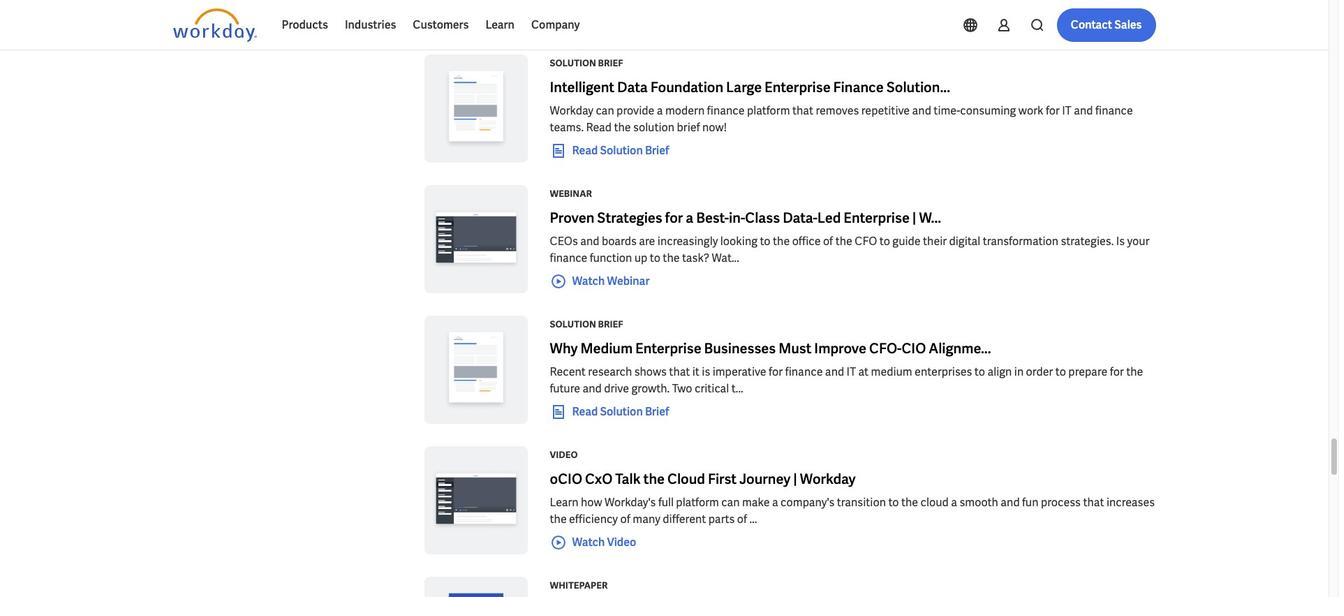 Task type: vqa. For each thing, say whether or not it's contained in the screenshot.


Task type: describe. For each thing, give the bounding box(es) containing it.
why medium enterprise businesses must improve cfo-cio alignme... recent research shows that it is imperative for finance and it at medium enterprises to align in order to prepare for the future and drive growth. two critical t...
[[550, 339, 1144, 396]]

watch for ocio
[[572, 535, 605, 550]]

the left efficiency
[[550, 512, 567, 527]]

digital
[[950, 234, 981, 249]]

and down improve
[[826, 365, 845, 379]]

research
[[588, 365, 632, 379]]

the right talk
[[644, 470, 665, 488]]

and right work
[[1074, 103, 1094, 118]]

smooth
[[960, 495, 999, 510]]

finance
[[834, 78, 884, 96]]

shows
[[635, 365, 667, 379]]

full
[[659, 495, 674, 510]]

process
[[1041, 495, 1081, 510]]

the inside the intelligent data foundation large enterprise finance solution... workday can provide a modern finance platform that removes repetitive and time-consuming work for it and finance teams.  read the solution brief now!
[[614, 120, 631, 135]]

to right order
[[1056, 365, 1067, 379]]

contact sales link
[[1057, 8, 1156, 42]]

and down solution...
[[913, 103, 932, 118]]

1 vertical spatial webinar
[[607, 274, 650, 288]]

solution down "drive"
[[600, 404, 643, 419]]

is
[[702, 365, 711, 379]]

go to the homepage image
[[173, 8, 257, 42]]

the down 'increasingly'
[[663, 251, 680, 265]]

brief down solution
[[645, 143, 669, 158]]

cxo
[[585, 470, 613, 488]]

foundation
[[651, 78, 724, 96]]

best-
[[697, 209, 729, 227]]

a inside proven strategies for a best-in-class data-led enterprise | w... ceos and boards are increasingly looking to the office of the cfo to guide their digital transformation strategies. is your finance function up to the task?  wat...
[[686, 209, 694, 227]]

| inside ocio cxo talk the cloud first journey | workday learn how workday's full platform can make a company's transition to the cloud a smooth and fun process that increases the efficiency of many different parts of ...
[[794, 470, 798, 488]]

in
[[1015, 365, 1024, 379]]

many
[[633, 512, 661, 527]]

workday's
[[605, 495, 656, 510]]

solution brief for why
[[550, 319, 623, 330]]

read solution brief link for data
[[550, 142, 669, 159]]

proven strategies for a best-in-class data-led enterprise | w... ceos and boards are increasingly looking to the office of the cfo to guide their digital transformation strategies. is your finance function up to the task?  wat...
[[550, 209, 1150, 265]]

workday inside the intelligent data foundation large enterprise finance solution... workday can provide a modern finance platform that removes repetitive and time-consuming work for it and finance teams.  read the solution brief now!
[[550, 103, 594, 118]]

imperative
[[713, 365, 767, 379]]

cfo-
[[870, 339, 902, 358]]

enterprise inside why medium enterprise businesses must improve cfo-cio alignme... recent research shows that it is imperative for finance and it at medium enterprises to align in order to prepare for the future and drive growth. two critical t...
[[636, 339, 702, 358]]

journey
[[740, 470, 791, 488]]

up
[[635, 251, 648, 265]]

finance inside why medium enterprise businesses must improve cfo-cio alignme... recent research shows that it is imperative for finance and it at medium enterprises to align in order to prepare for the future and drive growth. two critical t...
[[786, 365, 823, 379]]

read solution brief link for medium
[[550, 404, 669, 420]]

office
[[793, 234, 821, 249]]

prepare
[[1069, 365, 1108, 379]]

products button
[[273, 8, 337, 42]]

strategies.
[[1061, 234, 1114, 249]]

w...
[[920, 209, 942, 227]]

to right cfo
[[880, 234, 891, 249]]

0 vertical spatial whitepaper
[[600, 12, 660, 27]]

t...
[[732, 381, 744, 396]]

teams.
[[550, 120, 584, 135]]

order
[[1027, 365, 1054, 379]]

critical
[[695, 381, 730, 396]]

that inside the intelligent data foundation large enterprise finance solution... workday can provide a modern finance platform that removes repetitive and time-consuming work for it and finance teams.  read the solution brief now!
[[793, 103, 814, 118]]

the left cfo
[[836, 234, 853, 249]]

it inside the intelligent data foundation large enterprise finance solution... workday can provide a modern finance platform that removes repetitive and time-consuming work for it and finance teams.  read the solution brief now!
[[1063, 103, 1072, 118]]

data
[[618, 78, 648, 96]]

read whitepaper link
[[550, 12, 660, 29]]

solution up intelligent
[[550, 57, 596, 69]]

large
[[727, 78, 762, 96]]

enterprise inside the intelligent data foundation large enterprise finance solution... workday can provide a modern finance platform that removes repetitive and time-consuming work for it and finance teams.  read the solution brief now!
[[765, 78, 831, 96]]

industries button
[[337, 8, 405, 42]]

is
[[1117, 234, 1125, 249]]

1 horizontal spatial of
[[738, 512, 748, 527]]

talk
[[616, 470, 641, 488]]

recent
[[550, 365, 586, 379]]

ocio
[[550, 470, 583, 488]]

in-
[[729, 209, 745, 227]]

alignme...
[[929, 339, 992, 358]]

boards
[[602, 234, 637, 249]]

platform for cloud
[[676, 495, 719, 510]]

guide
[[893, 234, 921, 249]]

work
[[1019, 103, 1044, 118]]

your
[[1128, 234, 1150, 249]]

increasingly
[[658, 234, 718, 249]]

align
[[988, 365, 1012, 379]]

read for read solution brief link related to medium
[[572, 404, 598, 419]]

the left cloud on the right of the page
[[902, 495, 919, 510]]

that inside ocio cxo talk the cloud first journey | workday learn how workday's full platform can make a company's transition to the cloud a smooth and fun process that increases the efficiency of many different parts of ...
[[1084, 495, 1105, 510]]

looking
[[721, 234, 758, 249]]

intelligent data foundation large enterprise finance solution... workday can provide a modern finance platform that removes repetitive and time-consuming work for it and finance teams.  read the solution brief now!
[[550, 78, 1134, 135]]

cfo
[[855, 234, 878, 249]]

efficiency
[[569, 512, 618, 527]]

why
[[550, 339, 578, 358]]

strategies
[[597, 209, 663, 227]]

transition
[[837, 495, 886, 510]]

to inside ocio cxo talk the cloud first journey | workday learn how workday's full platform can make a company's transition to the cloud a smooth and fun process that increases the efficiency of many different parts of ...
[[889, 495, 899, 510]]

solution up why
[[550, 319, 596, 330]]

and inside proven strategies for a best-in-class data-led enterprise | w... ceos and boards are increasingly looking to the office of the cfo to guide their digital transformation strategies. is your finance function up to the task?  wat...
[[581, 234, 600, 249]]

removes
[[816, 103, 859, 118]]

the inside why medium enterprise businesses must improve cfo-cio alignme... recent research shows that it is imperative for finance and it at medium enterprises to align in order to prepare for the future and drive growth. two critical t...
[[1127, 365, 1144, 379]]

a inside the intelligent data foundation large enterprise finance solution... workday can provide a modern finance platform that removes repetitive and time-consuming work for it and finance teams.  read the solution brief now!
[[657, 103, 663, 118]]

read for read whitepaper link
[[572, 12, 598, 27]]

medium
[[581, 339, 633, 358]]

proven
[[550, 209, 595, 227]]

watch video link
[[550, 534, 637, 551]]

1 vertical spatial whitepaper
[[550, 580, 608, 592]]

a right cloud on the right of the page
[[952, 495, 958, 510]]



Task type: locate. For each thing, give the bounding box(es) containing it.
parts
[[709, 512, 735, 527]]

0 horizontal spatial of
[[621, 512, 631, 527]]

2 vertical spatial that
[[1084, 495, 1105, 510]]

0 vertical spatial watch
[[572, 274, 605, 288]]

must
[[779, 339, 812, 358]]

read for read solution brief link related to data
[[572, 143, 598, 158]]

solution brief up medium
[[550, 319, 623, 330]]

businesses
[[705, 339, 776, 358]]

at
[[859, 365, 869, 379]]

and right ceos on the left of the page
[[581, 234, 600, 249]]

two
[[672, 381, 693, 396]]

that inside why medium enterprise businesses must improve cfo-cio alignme... recent research shows that it is imperative for finance and it at medium enterprises to align in order to prepare for the future and drive growth. two critical t...
[[669, 365, 690, 379]]

it inside why medium enterprise businesses must improve cfo-cio alignme... recent research shows that it is imperative for finance and it at medium enterprises to align in order to prepare for the future and drive growth. two critical t...
[[847, 365, 856, 379]]

a up solution
[[657, 103, 663, 118]]

provide
[[617, 103, 655, 118]]

solution brief for intelligent
[[550, 57, 623, 69]]

2 solution brief from the top
[[550, 319, 623, 330]]

2 horizontal spatial enterprise
[[844, 209, 910, 227]]

0 vertical spatial platform
[[747, 103, 790, 118]]

video down the many
[[607, 535, 637, 550]]

and inside ocio cxo talk the cloud first journey | workday learn how workday's full platform can make a company's transition to the cloud a smooth and fun process that increases the efficiency of many different parts of ...
[[1001, 495, 1020, 510]]

finance inside proven strategies for a best-in-class data-led enterprise | w... ceos and boards are increasingly looking to the office of the cfo to guide their digital transformation strategies. is your finance function up to the task?  wat...
[[550, 251, 588, 265]]

company button
[[523, 8, 589, 42]]

webinar up proven
[[550, 188, 592, 200]]

0 vertical spatial webinar
[[550, 188, 592, 200]]

and left fun
[[1001, 495, 1020, 510]]

| up company's
[[794, 470, 798, 488]]

the right prepare
[[1127, 365, 1144, 379]]

watch down efficiency
[[572, 535, 605, 550]]

enterprise up removes
[[765, 78, 831, 96]]

0 horizontal spatial enterprise
[[636, 339, 702, 358]]

read solution brief for data
[[572, 143, 669, 158]]

watch webinar link
[[550, 273, 650, 290]]

enterprises
[[915, 365, 973, 379]]

0 vertical spatial learn
[[486, 17, 515, 32]]

read solution brief
[[572, 143, 669, 158], [572, 404, 669, 419]]

industries
[[345, 17, 396, 32]]

1 read solution brief from the top
[[572, 143, 669, 158]]

1 vertical spatial that
[[669, 365, 690, 379]]

workday up teams.
[[550, 103, 594, 118]]

of inside proven strategies for a best-in-class data-led enterprise | w... ceos and boards are increasingly looking to the office of the cfo to guide their digital transformation strategies. is your finance function up to the task?  wat...
[[824, 234, 834, 249]]

0 vertical spatial it
[[1063, 103, 1072, 118]]

and left "drive"
[[583, 381, 602, 396]]

read solution brief down solution
[[572, 143, 669, 158]]

brief down growth.
[[645, 404, 669, 419]]

read solution brief for medium
[[572, 404, 669, 419]]

to
[[760, 234, 771, 249], [880, 234, 891, 249], [650, 251, 661, 265], [975, 365, 986, 379], [1056, 365, 1067, 379], [889, 495, 899, 510]]

intelligent
[[550, 78, 615, 96]]

for
[[1046, 103, 1060, 118], [665, 209, 683, 227], [769, 365, 783, 379], [1110, 365, 1124, 379]]

can inside the intelligent data foundation large enterprise finance solution... workday can provide a modern finance platform that removes repetitive and time-consuming work for it and finance teams.  read the solution brief now!
[[596, 103, 615, 118]]

| inside proven strategies for a best-in-class data-led enterprise | w... ceos and boards are increasingly looking to the office of the cfo to guide their digital transformation strategies. is your finance function up to the task?  wat...
[[913, 209, 917, 227]]

0 horizontal spatial it
[[847, 365, 856, 379]]

1 solution brief from the top
[[550, 57, 623, 69]]

learn inside dropdown button
[[486, 17, 515, 32]]

increases
[[1107, 495, 1155, 510]]

2 horizontal spatial of
[[824, 234, 834, 249]]

read right teams.
[[586, 120, 612, 135]]

platform inside ocio cxo talk the cloud first journey | workday learn how workday's full platform can make a company's transition to the cloud a smooth and fun process that increases the efficiency of many different parts of ...
[[676, 495, 719, 510]]

enterprise up cfo
[[844, 209, 910, 227]]

1 horizontal spatial webinar
[[607, 274, 650, 288]]

fun
[[1023, 495, 1039, 510]]

modern
[[666, 103, 705, 118]]

sales
[[1115, 17, 1142, 32]]

for right work
[[1046, 103, 1060, 118]]

...
[[750, 512, 758, 527]]

company's
[[781, 495, 835, 510]]

platform down large
[[747, 103, 790, 118]]

customers button
[[405, 8, 477, 42]]

transformation
[[983, 234, 1059, 249]]

2 read solution brief link from the top
[[550, 404, 669, 420]]

can
[[596, 103, 615, 118], [722, 495, 740, 510]]

read down future
[[572, 404, 598, 419]]

the
[[614, 120, 631, 135], [773, 234, 790, 249], [836, 234, 853, 249], [663, 251, 680, 265], [1127, 365, 1144, 379], [644, 470, 665, 488], [902, 495, 919, 510], [550, 512, 567, 527]]

task?
[[682, 251, 710, 265]]

watch video
[[572, 535, 637, 550]]

whitepaper down watch video link
[[550, 580, 608, 592]]

1 vertical spatial learn
[[550, 495, 579, 510]]

workday up company's
[[800, 470, 856, 488]]

cio
[[902, 339, 926, 358]]

workday
[[550, 103, 594, 118], [800, 470, 856, 488]]

brief up data
[[598, 57, 623, 69]]

led
[[818, 209, 841, 227]]

0 horizontal spatial that
[[669, 365, 690, 379]]

of down workday's
[[621, 512, 631, 527]]

1 vertical spatial can
[[722, 495, 740, 510]]

products
[[282, 17, 328, 32]]

0 vertical spatial that
[[793, 103, 814, 118]]

brief
[[598, 57, 623, 69], [645, 143, 669, 158], [598, 319, 623, 330], [645, 404, 669, 419]]

read down teams.
[[572, 143, 598, 158]]

read solution brief link down provide
[[550, 142, 669, 159]]

can up "parts"
[[722, 495, 740, 510]]

webinar down up
[[607, 274, 650, 288]]

data-
[[783, 209, 818, 227]]

contact sales
[[1071, 17, 1142, 32]]

first
[[708, 470, 737, 488]]

solution brief
[[550, 57, 623, 69], [550, 319, 623, 330]]

read solution brief link down "drive"
[[550, 404, 669, 420]]

0 vertical spatial read solution brief
[[572, 143, 669, 158]]

0 horizontal spatial webinar
[[550, 188, 592, 200]]

video up 'ocio'
[[550, 449, 578, 461]]

learn left company
[[486, 17, 515, 32]]

different
[[663, 512, 706, 527]]

that left removes
[[793, 103, 814, 118]]

watch down function
[[572, 274, 605, 288]]

platform inside the intelligent data foundation large enterprise finance solution... workday can provide a modern finance platform that removes repetitive and time-consuming work for it and finance teams.  read the solution brief now!
[[747, 103, 790, 118]]

learn button
[[477, 8, 523, 42]]

video
[[550, 449, 578, 461], [607, 535, 637, 550]]

2 vertical spatial enterprise
[[636, 339, 702, 358]]

read solution brief down "drive"
[[572, 404, 669, 419]]

1 vertical spatial |
[[794, 470, 798, 488]]

1 horizontal spatial can
[[722, 495, 740, 510]]

0 horizontal spatial workday
[[550, 103, 594, 118]]

improve
[[815, 339, 867, 358]]

for up 'increasingly'
[[665, 209, 683, 227]]

0 horizontal spatial learn
[[486, 17, 515, 32]]

solution down solution
[[600, 143, 643, 158]]

solution brief up intelligent
[[550, 57, 623, 69]]

0 vertical spatial enterprise
[[765, 78, 831, 96]]

time-
[[934, 103, 961, 118]]

can left provide
[[596, 103, 615, 118]]

read up intelligent
[[572, 12, 598, 27]]

1 watch from the top
[[572, 274, 605, 288]]

0 vertical spatial workday
[[550, 103, 594, 118]]

1 vertical spatial video
[[607, 535, 637, 550]]

cloud
[[921, 495, 949, 510]]

to right up
[[650, 251, 661, 265]]

1 vertical spatial read solution brief
[[572, 404, 669, 419]]

medium
[[871, 365, 913, 379]]

how
[[581, 495, 603, 510]]

1 horizontal spatial |
[[913, 209, 917, 227]]

2 horizontal spatial that
[[1084, 495, 1105, 510]]

| left w...
[[913, 209, 917, 227]]

function
[[590, 251, 632, 265]]

read
[[572, 12, 598, 27], [586, 120, 612, 135], [572, 143, 598, 158], [572, 404, 598, 419]]

can inside ocio cxo talk the cloud first journey | workday learn how workday's full platform can make a company's transition to the cloud a smooth and fun process that increases the efficiency of many different parts of ...
[[722, 495, 740, 510]]

0 vertical spatial solution brief
[[550, 57, 623, 69]]

the down provide
[[614, 120, 631, 135]]

customers
[[413, 17, 469, 32]]

the left office
[[773, 234, 790, 249]]

of left ...
[[738, 512, 748, 527]]

of right office
[[824, 234, 834, 249]]

brief up medium
[[598, 319, 623, 330]]

ceos
[[550, 234, 578, 249]]

to down 'class'
[[760, 234, 771, 249]]

platform up different
[[676, 495, 719, 510]]

that left it
[[669, 365, 690, 379]]

platform for enterprise
[[747, 103, 790, 118]]

class
[[745, 209, 780, 227]]

0 horizontal spatial |
[[794, 470, 798, 488]]

enterprise up shows
[[636, 339, 702, 358]]

growth.
[[632, 381, 670, 396]]

to right transition
[[889, 495, 899, 510]]

1 vertical spatial enterprise
[[844, 209, 910, 227]]

0 vertical spatial |
[[913, 209, 917, 227]]

it
[[693, 365, 700, 379]]

cloud
[[668, 470, 706, 488]]

2 watch from the top
[[572, 535, 605, 550]]

future
[[550, 381, 581, 396]]

1 vertical spatial platform
[[676, 495, 719, 510]]

learn
[[486, 17, 515, 32], [550, 495, 579, 510]]

whitepaper up data
[[600, 12, 660, 27]]

make
[[742, 495, 770, 510]]

a left best-
[[686, 209, 694, 227]]

to left align
[[975, 365, 986, 379]]

are
[[639, 234, 656, 249]]

1 horizontal spatial it
[[1063, 103, 1072, 118]]

for right prepare
[[1110, 365, 1124, 379]]

whitepaper
[[600, 12, 660, 27], [550, 580, 608, 592]]

1 read solution brief link from the top
[[550, 142, 669, 159]]

0 vertical spatial can
[[596, 103, 615, 118]]

contact
[[1071, 17, 1113, 32]]

a right make
[[773, 495, 779, 510]]

enterprise inside proven strategies for a best-in-class data-led enterprise | w... ceos and boards are increasingly looking to the office of the cfo to guide their digital transformation strategies. is your finance function up to the task?  wat...
[[844, 209, 910, 227]]

for inside the intelligent data foundation large enterprise finance solution... workday can provide a modern finance platform that removes repetitive and time-consuming work for it and finance teams.  read the solution brief now!
[[1046, 103, 1060, 118]]

watch
[[572, 274, 605, 288], [572, 535, 605, 550]]

0 vertical spatial video
[[550, 449, 578, 461]]

that right process
[[1084, 495, 1105, 510]]

learn down 'ocio'
[[550, 495, 579, 510]]

read inside the intelligent data foundation large enterprise finance solution... workday can provide a modern finance platform that removes repetitive and time-consuming work for it and finance teams.  read the solution brief now!
[[586, 120, 612, 135]]

for down must
[[769, 365, 783, 379]]

1 vertical spatial workday
[[800, 470, 856, 488]]

1 horizontal spatial workday
[[800, 470, 856, 488]]

watch webinar
[[572, 274, 650, 288]]

brief
[[677, 120, 700, 135]]

of
[[824, 234, 834, 249], [621, 512, 631, 527], [738, 512, 748, 527]]

1 horizontal spatial video
[[607, 535, 637, 550]]

1 vertical spatial watch
[[572, 535, 605, 550]]

watch for proven
[[572, 274, 605, 288]]

it
[[1063, 103, 1072, 118], [847, 365, 856, 379]]

learn inside ocio cxo talk the cloud first journey | workday learn how workday's full platform can make a company's transition to the cloud a smooth and fun process that increases the efficiency of many different parts of ...
[[550, 495, 579, 510]]

1 horizontal spatial learn
[[550, 495, 579, 510]]

1 horizontal spatial platform
[[747, 103, 790, 118]]

1 vertical spatial read solution brief link
[[550, 404, 669, 420]]

1 horizontal spatial enterprise
[[765, 78, 831, 96]]

a
[[657, 103, 663, 118], [686, 209, 694, 227], [773, 495, 779, 510], [952, 495, 958, 510]]

it left at on the right of page
[[847, 365, 856, 379]]

2 read solution brief from the top
[[572, 404, 669, 419]]

for inside proven strategies for a best-in-class data-led enterprise | w... ceos and boards are increasingly looking to the office of the cfo to guide their digital transformation strategies. is your finance function up to the task?  wat...
[[665, 209, 683, 227]]

1 vertical spatial solution brief
[[550, 319, 623, 330]]

read whitepaper
[[572, 12, 660, 27]]

ocio cxo talk the cloud first journey | workday learn how workday's full platform can make a company's transition to the cloud a smooth and fun process that increases the efficiency of many different parts of ...
[[550, 470, 1155, 527]]

it right work
[[1063, 103, 1072, 118]]

solution
[[634, 120, 675, 135]]

their
[[923, 234, 947, 249]]

workday inside ocio cxo talk the cloud first journey | workday learn how workday's full platform can make a company's transition to the cloud a smooth and fun process that increases the efficiency of many different parts of ...
[[800, 470, 856, 488]]

0 horizontal spatial can
[[596, 103, 615, 118]]

0 horizontal spatial platform
[[676, 495, 719, 510]]

repetitive
[[862, 103, 910, 118]]

0 vertical spatial read solution brief link
[[550, 142, 669, 159]]

1 vertical spatial it
[[847, 365, 856, 379]]

0 horizontal spatial video
[[550, 449, 578, 461]]

drive
[[604, 381, 629, 396]]

1 horizontal spatial that
[[793, 103, 814, 118]]

read inside read whitepaper link
[[572, 12, 598, 27]]



